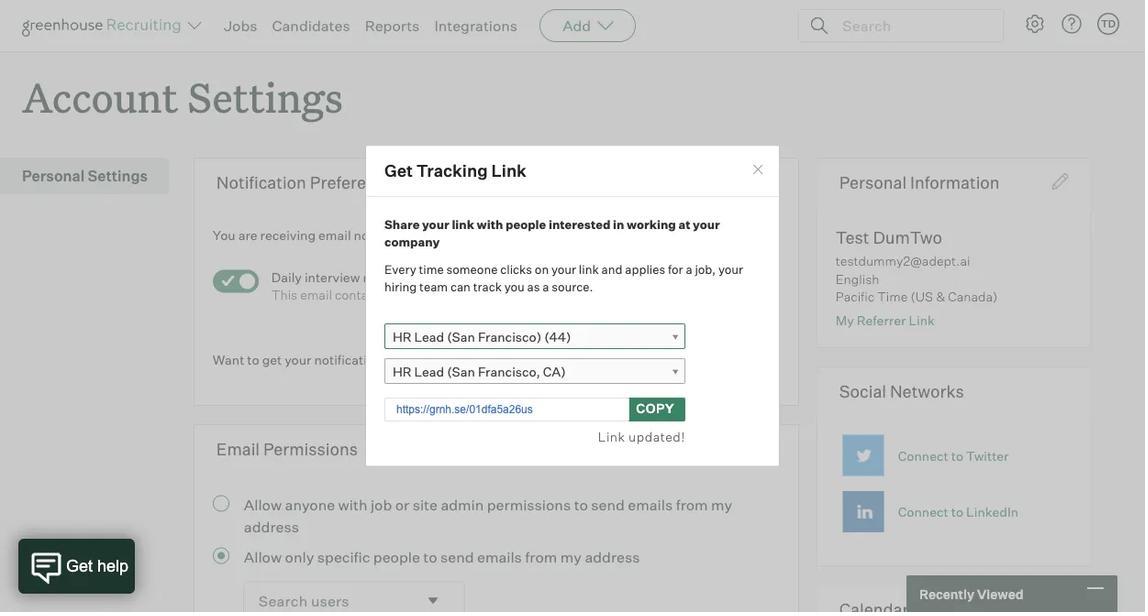 Task type: vqa. For each thing, say whether or not it's contained in the screenshot.
fill —
no



Task type: describe. For each thing, give the bounding box(es) containing it.
slack
[[412, 352, 445, 368]]

you
[[213, 227, 235, 243]]

email permissions
[[216, 439, 358, 460]]

btn-add-to-slack link
[[641, 342, 771, 384]]

0 horizontal spatial my
[[560, 548, 582, 567]]

daily
[[271, 269, 302, 285]]

notification
[[216, 172, 306, 193]]

hr lead (san francisco, ca)
[[393, 364, 566, 380]]

1 vertical spatial from
[[525, 548, 557, 567]]

edit link
[[1052, 174, 1069, 194]]

viewed
[[977, 587, 1024, 603]]

preferences
[[310, 172, 403, 193]]

get tracking link
[[384, 161, 527, 181]]

share your link with people interested in working at your company
[[384, 217, 720, 249]]

td button
[[1094, 9, 1123, 39]]

copy
[[636, 401, 675, 417]]

are
[[238, 227, 257, 243]]

your up source. on the top of page
[[551, 262, 576, 277]]

in
[[613, 217, 624, 232]]

anyone
[[285, 496, 335, 514]]

contains
[[335, 287, 385, 303]]

at
[[679, 217, 690, 232]]

specific
[[317, 548, 370, 567]]

recently
[[919, 587, 974, 603]]

personal settings link
[[22, 165, 161, 187]]

updated!
[[629, 429, 685, 445]]

link inside every time someone clicks on your link and applies for a job, your hiring team can         track you as a source.
[[579, 262, 599, 277]]

2 (edit) link from the left
[[632, 227, 666, 243]]

add
[[563, 17, 591, 35]]

personal information
[[839, 172, 1000, 193]]

canada)
[[948, 289, 998, 305]]

pacific
[[836, 289, 875, 305]]

referrer
[[857, 312, 906, 328]]

candidates link
[[272, 17, 350, 35]]

connect to linkedin link
[[898, 505, 1019, 521]]

interested
[[549, 217, 611, 232]]

linkedin
[[966, 505, 1019, 521]]

1 horizontal spatial a
[[543, 280, 549, 294]]

my
[[836, 312, 854, 328]]

candidates
[[272, 17, 350, 35]]

to for want to get your notifications via slack too?
[[247, 352, 259, 368]]

test dumtwo testdummy2@adept.ai english pacific time (us & canada) my referrer link
[[836, 228, 998, 328]]

dumtwo
[[873, 228, 942, 248]]

get
[[384, 161, 413, 181]]

team
[[419, 280, 448, 294]]

get
[[262, 352, 282, 368]]

interview
[[305, 269, 360, 285]]

or
[[395, 496, 409, 514]]

jobs
[[224, 17, 257, 35]]

track
[[473, 280, 502, 294]]

account settings
[[22, 70, 343, 124]]

notifications for on
[[354, 227, 428, 243]]

btn add to slack image
[[641, 342, 771, 380]]

connect to linkedin
[[898, 505, 1019, 521]]

permissions
[[263, 439, 358, 460]]

company
[[384, 235, 440, 249]]

i
[[495, 287, 498, 303]]

0 horizontal spatial and
[[526, 227, 548, 243]]

reports link
[[365, 17, 420, 35]]

0 horizontal spatial link
[[491, 161, 527, 181]]

account
[[22, 70, 178, 124]]

notifications for via
[[314, 352, 389, 368]]

my referrer link link
[[836, 312, 935, 328]]

as
[[527, 280, 540, 294]]

reminder
[[363, 269, 418, 285]]

1 vertical spatial send
[[440, 548, 474, 567]]

hr lead (san francisco) (44) link
[[384, 324, 685, 350]]

link inside test dumtwo testdummy2@adept.ai english pacific time (us & canada) my referrer link
[[909, 312, 935, 328]]

greenhouse recruiting image
[[22, 15, 187, 37]]

td
[[1101, 17, 1116, 30]]

information
[[910, 172, 1000, 193]]

site
[[413, 496, 438, 514]]

you
[[504, 280, 525, 294]]

Search text field
[[838, 12, 986, 39]]

(san for francisco,
[[447, 364, 475, 380]]

clicks
[[500, 262, 532, 277]]

hr lead (san francisco) (44)
[[393, 329, 571, 345]]

via
[[391, 352, 409, 368]]

emails inside allow anyone with job or site admin permissions to send emails from my address
[[628, 496, 673, 514]]

none text field inside the get tracking link dialog
[[384, 398, 629, 422]]

receiving
[[260, 227, 316, 243]]

lead for hr lead (san francisco) (44)
[[414, 329, 444, 345]]

(44)
[[544, 329, 571, 345]]

this
[[271, 287, 297, 303]]

notification preferences
[[216, 172, 403, 193]]

with inside allow anyone with job or site admin permissions to send emails from my address
[[338, 496, 367, 514]]

address inside allow anyone with job or site admin permissions to send emails from my address
[[244, 518, 299, 536]]

every
[[384, 262, 416, 277]]

applies
[[625, 262, 665, 277]]

to inside allow anyone with job or site admin permissions to send emails from my address
[[574, 496, 588, 514]]

hr for hr lead (san francisco) (44)
[[393, 329, 412, 345]]

want to get your notifications via slack too?
[[213, 352, 474, 368]]

allow for allow anyone with job or site admin permissions to send emails from my address
[[244, 496, 282, 514]]

francisco)
[[478, 329, 542, 345]]

recently viewed
[[919, 587, 1024, 603]]

admin
[[441, 496, 484, 514]]



Task type: locate. For each thing, give the bounding box(es) containing it.
0 vertical spatial (san
[[447, 329, 475, 345]]

1 vertical spatial link
[[909, 312, 935, 328]]

on inside every time someone clicks on your link and applies for a job, your hiring team can         track you as a source.
[[535, 262, 549, 277]]

attend
[[534, 287, 572, 303]]

too?
[[447, 352, 474, 368]]

1 (edit) from the left
[[489, 227, 523, 243]]

1 vertical spatial emails
[[477, 548, 522, 567]]

0 vertical spatial and
[[526, 227, 548, 243]]

and inside every time someone clicks on your link and applies for a job, your hiring team can         track you as a source.
[[601, 262, 622, 277]]

connect to twitter link
[[898, 448, 1009, 464]]

0 vertical spatial people
[[506, 217, 546, 232]]

twitter
[[966, 448, 1009, 464]]

daily interview reminder email this email contains a list of interviews i must attend today.
[[271, 269, 612, 303]]

lead up 'slack'
[[414, 329, 444, 345]]

1 vertical spatial connect
[[898, 505, 949, 521]]

a left list
[[388, 287, 395, 303]]

time
[[877, 289, 908, 305]]

job
[[371, 496, 392, 514]]

want
[[213, 352, 244, 368]]

notifications left via
[[314, 352, 389, 368]]

(san up "too?"
[[447, 329, 475, 345]]

my inside allow anyone with job or site admin permissions to send emails from my address
[[711, 496, 732, 514]]

copy link
[[625, 398, 685, 422]]

connect to twitter
[[898, 448, 1009, 464]]

0 vertical spatial link
[[491, 161, 527, 181]]

0 vertical spatial email
[[318, 227, 351, 243]]

0 horizontal spatial on
[[431, 227, 446, 243]]

2 (san from the top
[[447, 364, 475, 380]]

with left the job on the bottom left
[[338, 496, 367, 514]]

1 horizontal spatial (edit) link
[[632, 227, 666, 243]]

1 connect from the top
[[898, 448, 949, 464]]

list
[[398, 287, 415, 303]]

test
[[836, 228, 869, 248]]

email
[[318, 227, 351, 243], [420, 269, 453, 285], [300, 287, 332, 303]]

emails
[[628, 496, 673, 514], [477, 548, 522, 567]]

to for connect to twitter
[[951, 448, 964, 464]]

lead for hr lead (san francisco, ca)
[[414, 364, 444, 380]]

source.
[[552, 280, 593, 294]]

0 vertical spatial allow
[[244, 496, 282, 514]]

0 horizontal spatial settings
[[88, 167, 148, 186]]

1 vertical spatial people
[[373, 548, 420, 567]]

1 horizontal spatial (edit)
[[632, 227, 666, 243]]

0 vertical spatial from
[[676, 496, 708, 514]]

email for reminder
[[420, 269, 453, 285]]

and up clicks
[[526, 227, 548, 243]]

get tracking link dialog
[[365, 145, 780, 468]]

0 vertical spatial address
[[244, 518, 299, 536]]

from down updated!
[[676, 496, 708, 514]]

interviews
[[432, 287, 492, 303]]

link up source. on the top of page
[[579, 262, 599, 277]]

0 vertical spatial with
[[477, 217, 503, 232]]

(edit) link right jobs
[[489, 227, 523, 243]]

(edit) right in
[[632, 227, 666, 243]]

emails down updated!
[[628, 496, 673, 514]]

send down link updated!
[[591, 496, 625, 514]]

send
[[591, 496, 625, 514], [440, 548, 474, 567]]

td button
[[1097, 13, 1119, 35]]

1 horizontal spatial link
[[579, 262, 599, 277]]

0 horizontal spatial 0
[[449, 227, 458, 243]]

link down (us
[[909, 312, 935, 328]]

0 vertical spatial my
[[711, 496, 732, 514]]

to right permissions
[[574, 496, 588, 514]]

checkmark image
[[221, 275, 235, 287]]

2 horizontal spatial link
[[909, 312, 935, 328]]

a inside the daily interview reminder email this email contains a list of interviews i must attend today.
[[388, 287, 395, 303]]

settings
[[187, 70, 343, 124], [88, 167, 148, 186]]

networks
[[890, 381, 964, 402]]

0 horizontal spatial from
[[525, 548, 557, 567]]

0 vertical spatial hr
[[393, 329, 412, 345]]

email
[[216, 439, 260, 460]]

edit image
[[1052, 174, 1069, 190]]

1 horizontal spatial link
[[598, 429, 625, 445]]

english
[[836, 271, 879, 287]]

to left linkedin
[[951, 505, 964, 521]]

1 vertical spatial settings
[[88, 167, 148, 186]]

link updated!
[[598, 429, 685, 445]]

1 vertical spatial and
[[601, 262, 622, 277]]

1 horizontal spatial send
[[591, 496, 625, 514]]

email up of
[[420, 269, 453, 285]]

integrations
[[434, 17, 518, 35]]

0 vertical spatial connect
[[898, 448, 949, 464]]

people up clicks
[[506, 217, 546, 232]]

settings down 'jobs'
[[187, 70, 343, 124]]

2 vertical spatial email
[[300, 287, 332, 303]]

a right as
[[543, 280, 549, 294]]

(edit) right jobs
[[489, 227, 523, 243]]

connect
[[898, 448, 949, 464], [898, 505, 949, 521]]

settings down account
[[88, 167, 148, 186]]

people inside share your link with people interested in working at your company
[[506, 217, 546, 232]]

hiring
[[384, 280, 417, 294]]

configure image
[[1024, 13, 1046, 35]]

1 horizontal spatial and
[[601, 262, 622, 277]]

link right tracking
[[491, 161, 527, 181]]

1 vertical spatial email
[[420, 269, 453, 285]]

2 horizontal spatial a
[[686, 262, 692, 277]]

with up someone
[[477, 217, 503, 232]]

1 horizontal spatial on
[[535, 262, 549, 277]]

1 lead from the top
[[414, 329, 444, 345]]

1 hr from the top
[[393, 329, 412, 345]]

2 lead from the top
[[414, 364, 444, 380]]

0 vertical spatial lead
[[414, 329, 444, 345]]

with inside share your link with people interested in working at your company
[[477, 217, 503, 232]]

0 horizontal spatial link
[[452, 217, 474, 232]]

connect for connect to twitter
[[898, 448, 949, 464]]

allow anyone with job or site admin permissions to send emails from my address
[[244, 496, 732, 536]]

0 left jobs
[[449, 227, 458, 243]]

a right 'for'
[[686, 262, 692, 277]]

1 vertical spatial on
[[535, 262, 549, 277]]

0 horizontal spatial with
[[338, 496, 367, 514]]

link up someone
[[452, 217, 474, 232]]

0 left candidates
[[551, 227, 560, 243]]

to left get
[[247, 352, 259, 368]]

people down the or
[[373, 548, 420, 567]]

allow only specific people to send emails from my address
[[244, 548, 640, 567]]

on
[[431, 227, 446, 243], [535, 262, 549, 277]]

(edit)
[[489, 227, 523, 243], [632, 227, 666, 243]]

from down permissions
[[525, 548, 557, 567]]

(san right 'slack'
[[447, 364, 475, 380]]

tracking
[[416, 161, 488, 181]]

someone
[[446, 262, 498, 277]]

candidates
[[563, 227, 629, 243]]

1 horizontal spatial personal
[[839, 172, 907, 193]]

allow left only
[[244, 548, 282, 567]]

social networks
[[839, 381, 964, 402]]

can
[[450, 280, 471, 294]]

1 horizontal spatial from
[[676, 496, 708, 514]]

allow inside allow anyone with job or site admin permissions to send emails from my address
[[244, 496, 282, 514]]

0 horizontal spatial (edit) link
[[489, 227, 523, 243]]

email down interview in the top of the page
[[300, 287, 332, 303]]

your up company
[[422, 217, 449, 232]]

personal settings
[[22, 167, 148, 186]]

1 horizontal spatial my
[[711, 496, 732, 514]]

settings for account settings
[[187, 70, 343, 124]]

1 vertical spatial hr
[[393, 364, 412, 380]]

0 vertical spatial notifications
[[354, 227, 428, 243]]

send inside allow anyone with job or site admin permissions to send emails from my address
[[591, 496, 625, 514]]

None text field
[[384, 398, 629, 422]]

with
[[477, 217, 503, 232], [338, 496, 367, 514]]

1 horizontal spatial emails
[[628, 496, 673, 514]]

0 horizontal spatial address
[[244, 518, 299, 536]]

email up interview in the top of the page
[[318, 227, 351, 243]]

your right at
[[693, 217, 720, 232]]

1 0 from the left
[[449, 227, 458, 243]]

ca)
[[543, 364, 566, 380]]

address
[[244, 518, 299, 536], [585, 548, 640, 567]]

allow left anyone
[[244, 496, 282, 514]]

0 horizontal spatial personal
[[22, 167, 85, 186]]

0 vertical spatial settings
[[187, 70, 343, 124]]

link left updated!
[[598, 429, 625, 445]]

0 vertical spatial send
[[591, 496, 625, 514]]

social
[[839, 381, 886, 402]]

2 (edit) from the left
[[632, 227, 666, 243]]

0 horizontal spatial send
[[440, 548, 474, 567]]

hr left 'slack'
[[393, 364, 412, 380]]

testdummy2@adept.ai
[[836, 253, 970, 269]]

2 hr from the top
[[393, 364, 412, 380]]

notifications up every
[[354, 227, 428, 243]]

people
[[506, 217, 546, 232], [373, 548, 420, 567]]

0 horizontal spatial people
[[373, 548, 420, 567]]

0 vertical spatial on
[[431, 227, 446, 243]]

2 vertical spatial link
[[598, 429, 625, 445]]

1 horizontal spatial with
[[477, 217, 503, 232]]

1 vertical spatial my
[[560, 548, 582, 567]]

(san
[[447, 329, 475, 345], [447, 364, 475, 380]]

lead
[[414, 329, 444, 345], [414, 364, 444, 380]]

1 horizontal spatial people
[[506, 217, 546, 232]]

personal for personal information
[[839, 172, 907, 193]]

1 vertical spatial with
[[338, 496, 367, 514]]

for
[[668, 262, 683, 277]]

allow
[[244, 496, 282, 514], [244, 548, 282, 567]]

2 connect from the top
[[898, 505, 949, 521]]

0 horizontal spatial (edit)
[[489, 227, 523, 243]]

(edit) link
[[489, 227, 523, 243], [632, 227, 666, 243]]

job,
[[695, 262, 716, 277]]

must
[[501, 287, 531, 303]]

2 0 from the left
[[551, 227, 560, 243]]

hr for hr lead (san francisco, ca)
[[393, 364, 412, 380]]

1 allow from the top
[[244, 496, 282, 514]]

permissions
[[487, 496, 571, 514]]

to down site
[[423, 548, 437, 567]]

email for receiving
[[318, 227, 351, 243]]

1 horizontal spatial settings
[[187, 70, 343, 124]]

1 vertical spatial address
[[585, 548, 640, 567]]

(edit) link right in
[[632, 227, 666, 243]]

link inside share your link with people interested in working at your company
[[452, 217, 474, 232]]

0 vertical spatial emails
[[628, 496, 673, 514]]

1 (edit) link from the left
[[489, 227, 523, 243]]

connect down the 'connect to twitter' 'link'
[[898, 505, 949, 521]]

1 (san from the top
[[447, 329, 475, 345]]

1 vertical spatial notifications
[[314, 352, 389, 368]]

and up today.
[[601, 262, 622, 277]]

from inside allow anyone with job or site admin permissions to send emails from my address
[[676, 496, 708, 514]]

1 vertical spatial (san
[[447, 364, 475, 380]]

add button
[[540, 9, 636, 42]]

lead right via
[[414, 364, 444, 380]]

link
[[452, 217, 474, 232], [579, 262, 599, 277]]

of
[[418, 287, 429, 303]]

connect for connect to linkedin
[[898, 505, 949, 521]]

my
[[711, 496, 732, 514], [560, 548, 582, 567]]

settings for personal settings
[[88, 167, 148, 186]]

2 allow from the top
[[244, 548, 282, 567]]

1 horizontal spatial 0
[[551, 227, 560, 243]]

on left jobs
[[431, 227, 446, 243]]

personal
[[22, 167, 85, 186], [839, 172, 907, 193]]

share
[[384, 217, 420, 232]]

hr
[[393, 329, 412, 345], [393, 364, 412, 380]]

1 vertical spatial allow
[[244, 548, 282, 567]]

integrations link
[[434, 17, 518, 35]]

0 horizontal spatial a
[[388, 287, 395, 303]]

(san for francisco)
[[447, 329, 475, 345]]

hr up via
[[393, 329, 412, 345]]

you are receiving email notifications on 0 jobs (edit) and 0 candidates (edit)
[[213, 227, 666, 243]]

0 horizontal spatial emails
[[477, 548, 522, 567]]

to for connect to linkedin
[[951, 505, 964, 521]]

your right job, on the right
[[718, 262, 743, 277]]

close image
[[751, 162, 765, 177]]

connect left twitter on the right bottom of the page
[[898, 448, 949, 464]]

to left twitter on the right bottom of the page
[[951, 448, 964, 464]]

your right get
[[285, 352, 311, 368]]

1 vertical spatial link
[[579, 262, 599, 277]]

working
[[627, 217, 676, 232]]

jobs link
[[224, 17, 257, 35]]

on up as
[[535, 262, 549, 277]]

0 vertical spatial link
[[452, 217, 474, 232]]

every time someone clicks on your link and applies for a job, your hiring team can         track you as a source.
[[384, 262, 743, 294]]

emails down allow anyone with job or site admin permissions to send emails from my address
[[477, 548, 522, 567]]

personal for personal settings
[[22, 167, 85, 186]]

only
[[285, 548, 314, 567]]

1 horizontal spatial address
[[585, 548, 640, 567]]

allow for allow only specific people to send emails from my address
[[244, 548, 282, 567]]

send down allow anyone with job or site admin permissions to send emails from my address
[[440, 548, 474, 567]]

link
[[491, 161, 527, 181], [909, 312, 935, 328], [598, 429, 625, 445]]

1 vertical spatial lead
[[414, 364, 444, 380]]



